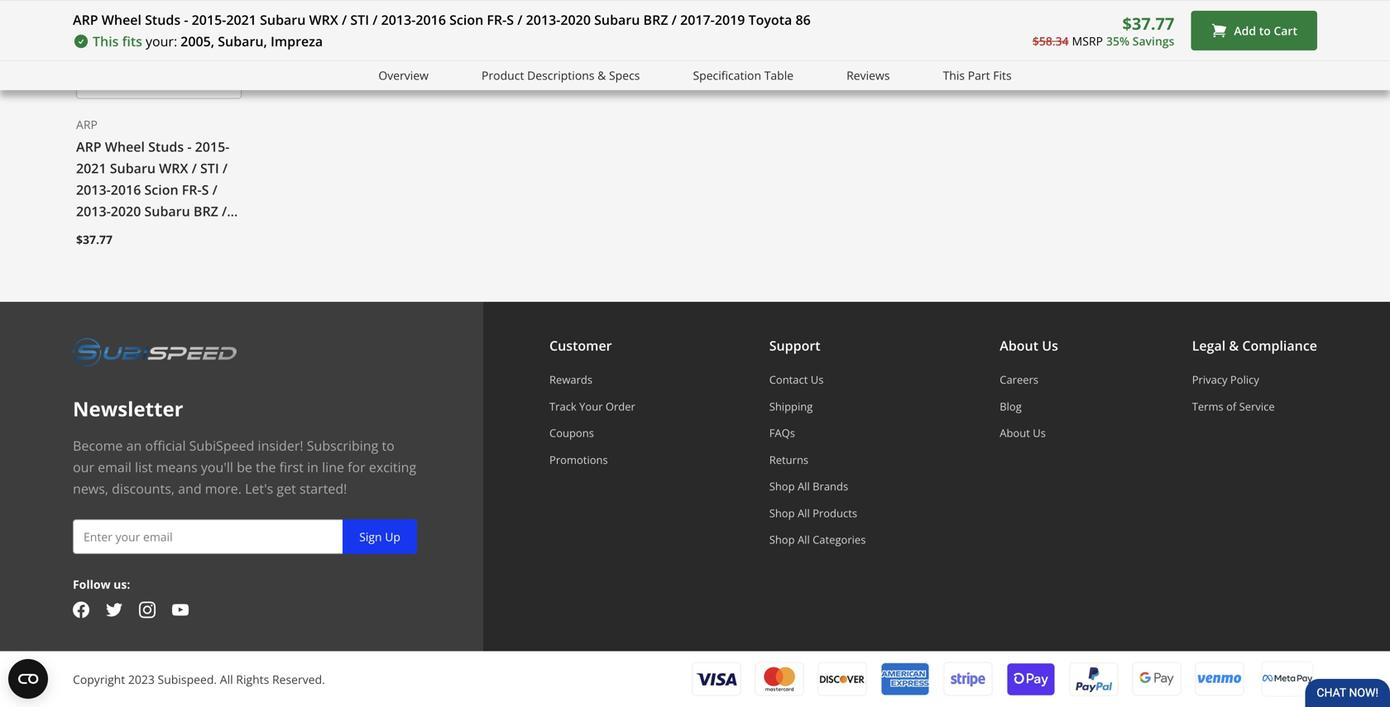 Task type: vqa. For each thing, say whether or not it's contained in the screenshot.
REVIEWS "LINK"
yes



Task type: describe. For each thing, give the bounding box(es) containing it.
instagram logo image
[[139, 602, 156, 619]]

specification
[[693, 67, 761, 83]]

add
[[1234, 23, 1256, 38]]

youtube logo image
[[172, 602, 189, 619]]

0 vertical spatial wrx
[[309, 11, 338, 29]]

this part fits link
[[943, 66, 1012, 85]]

2 about us from the top
[[1000, 426, 1046, 441]]

our
[[73, 458, 94, 476]]

subispeed logo image
[[73, 335, 236, 370]]

1 horizontal spatial s
[[507, 11, 514, 29]]

list
[[135, 458, 153, 476]]

shipping
[[769, 399, 813, 414]]

terms of service link
[[1192, 399, 1317, 414]]

0 vertical spatial -
[[184, 11, 188, 29]]

to inside become an official subispeed insider! subscribing to our email list means you'll be the first in line for exciting news, discounts, and more. let's get started!
[[382, 437, 395, 455]]

specification table link
[[693, 66, 794, 85]]

started!
[[300, 480, 347, 498]]

sign up
[[359, 529, 401, 545]]

returns link
[[769, 452, 866, 467]]

rights
[[236, 672, 269, 687]]

sti inside "arp arp wheel studs - 2015- 2021 subaru wrx / sti / 2013-2016 scion fr-s / 2013-2020 subaru brz / 2017-2019 toyota 86"
[[200, 159, 219, 177]]

first
[[279, 458, 304, 476]]

sign up button
[[343, 520, 417, 554]]

subispeed.
[[158, 672, 217, 687]]

shop all brands
[[769, 479, 848, 494]]

toyota inside "arp arp wheel studs - 2015- 2021 subaru wrx / sti / 2013-2016 scion fr-s / 2013-2020 subaru brz / 2017-2019 toyota 86"
[[144, 224, 188, 241]]

subscribing
[[307, 437, 378, 455]]

service
[[1239, 399, 1275, 414]]

coupons link
[[549, 426, 635, 441]]

careers
[[1000, 372, 1039, 387]]

order
[[606, 399, 635, 414]]

blog
[[1000, 399, 1022, 414]]

specification table
[[693, 67, 794, 83]]

0 vertical spatial wheel
[[102, 11, 141, 29]]

$37.77 for $37.77
[[76, 232, 113, 247]]

2005,
[[181, 32, 214, 50]]

2 vertical spatial arp
[[76, 138, 101, 155]]

privacy policy
[[1192, 372, 1259, 387]]

blog link
[[1000, 399, 1058, 414]]

follow
[[73, 577, 111, 593]]

overview link
[[378, 66, 429, 85]]

up
[[385, 529, 401, 545]]

2020 inside "arp arp wheel studs - 2015- 2021 subaru wrx / sti / 2013-2016 scion fr-s / 2013-2020 subaru brz / 2017-2019 toyota 86"
[[111, 202, 141, 220]]

0 vertical spatial sti
[[350, 11, 369, 29]]

venmo image
[[1195, 662, 1245, 698]]

savings
[[1133, 33, 1175, 49]]

- inside "arp arp wheel studs - 2015- 2021 subaru wrx / sti / 2013-2016 scion fr-s / 2013-2020 subaru brz / 2017-2019 toyota 86"
[[187, 138, 192, 155]]

this for this part fits
[[943, 67, 965, 83]]

shop all categories link
[[769, 533, 866, 547]]

0 vertical spatial 2020
[[561, 11, 591, 29]]

about us link
[[1000, 426, 1058, 441]]

insider!
[[258, 437, 303, 455]]

of
[[1226, 399, 1237, 414]]

0 vertical spatial toyota
[[749, 11, 792, 29]]

email
[[98, 458, 131, 476]]

copyright 2023 subispeed. all rights reserved.
[[73, 672, 325, 687]]

descriptions
[[527, 67, 595, 83]]

coupons
[[549, 426, 594, 441]]

become an official subispeed insider! subscribing to our email list means you'll be the first in line for exciting news, discounts, and more. let's get started!
[[73, 437, 416, 498]]

discounts,
[[112, 480, 175, 498]]

2 about from the top
[[1000, 426, 1030, 441]]

0 horizontal spatial &
[[598, 67, 606, 83]]

let's
[[245, 480, 273, 498]]

all for categories
[[798, 533, 810, 547]]

contact
[[769, 372, 808, 387]]

2015- inside "arp arp wheel studs - 2015- 2021 subaru wrx / sti / 2013-2016 scion fr-s / 2013-2020 subaru brz / 2017-2019 toyota 86"
[[195, 138, 230, 155]]

add to cart
[[1234, 23, 1298, 38]]

promotions
[[549, 452, 608, 467]]

contact us link
[[769, 372, 866, 387]]

shoppay image
[[1006, 662, 1056, 698]]

all left rights
[[220, 672, 233, 687]]

to inside button
[[1259, 23, 1271, 38]]

customer
[[549, 337, 612, 355]]

amex image
[[881, 662, 930, 697]]

stripe image
[[943, 662, 993, 697]]

shop for shop all categories
[[769, 533, 795, 547]]

terms of service
[[1192, 399, 1275, 414]]

0 vertical spatial us
[[1042, 337, 1058, 355]]

legal
[[1192, 337, 1226, 355]]

1 horizontal spatial 2017-
[[680, 11, 715, 29]]

privacy
[[1192, 372, 1228, 387]]

product
[[482, 67, 524, 83]]

shop for shop all products
[[769, 506, 795, 521]]

policy
[[1231, 372, 1259, 387]]

table
[[764, 67, 794, 83]]

$37.77 for $37.77 $58.34 msrp 35% savings
[[1123, 12, 1175, 35]]

faqs
[[769, 426, 795, 441]]

2023
[[128, 672, 155, 687]]

2016 inside "arp arp wheel studs - 2015- 2021 subaru wrx / sti / 2013-2016 scion fr-s / 2013-2020 subaru brz / 2017-2019 toyota 86"
[[111, 181, 141, 198]]

shop all categories
[[769, 533, 866, 547]]

an
[[126, 437, 142, 455]]

arp arp wheel studs - 2015- 2021 subaru wrx / sti / 2013-2016 scion fr-s / 2013-2020 subaru brz / 2017-2019 toyota 86
[[76, 117, 230, 241]]

careers link
[[1000, 372, 1058, 387]]

add to cart button
[[1191, 11, 1317, 50]]

$37.77 $58.34 msrp 35% savings
[[1033, 12, 1175, 49]]

us:
[[114, 577, 130, 593]]

$58.34
[[1033, 33, 1069, 49]]

copyright
[[73, 672, 125, 687]]

0 vertical spatial brz
[[643, 11, 668, 29]]

overview
[[378, 67, 429, 83]]

track your order link
[[549, 399, 635, 414]]

shipping link
[[769, 399, 866, 414]]

subaru,
[[218, 32, 267, 50]]

you'll
[[201, 458, 233, 476]]

categories
[[813, 533, 866, 547]]



Task type: locate. For each thing, give the bounding box(es) containing it.
shop down shop all brands
[[769, 506, 795, 521]]

1 horizontal spatial 86
[[796, 11, 811, 29]]

0 horizontal spatial 2017-
[[76, 224, 111, 241]]

1 horizontal spatial this
[[943, 67, 965, 83]]

all left brands
[[798, 479, 810, 494]]

0 horizontal spatial fr-
[[182, 181, 202, 198]]

1 vertical spatial us
[[811, 372, 824, 387]]

us up shipping link
[[811, 372, 824, 387]]

visa image
[[692, 662, 741, 697]]

us for about us link
[[1033, 426, 1046, 441]]

terms
[[1192, 399, 1224, 414]]

about us up careers link
[[1000, 337, 1058, 355]]

newsletter
[[73, 396, 183, 422]]

for
[[348, 458, 366, 476]]

0 vertical spatial 2016
[[416, 11, 446, 29]]

rewards
[[549, 372, 593, 387]]

reviews
[[847, 67, 890, 83]]

0 vertical spatial 2019
[[715, 11, 745, 29]]

become
[[73, 437, 123, 455]]

1 vertical spatial 2020
[[111, 202, 141, 220]]

metapay image
[[1263, 675, 1313, 684]]

1 horizontal spatial to
[[1259, 23, 1271, 38]]

2019 inside "arp arp wheel studs - 2015- 2021 subaru wrx / sti / 2013-2016 scion fr-s / 2013-2020 subaru brz / 2017-2019 toyota 86"
[[111, 224, 141, 241]]

1 horizontal spatial &
[[1229, 337, 1239, 355]]

fits
[[122, 32, 142, 50]]

shop all products link
[[769, 506, 866, 521]]

1 vertical spatial sti
[[200, 159, 219, 177]]

& left specs
[[598, 67, 606, 83]]

2 vertical spatial us
[[1033, 426, 1046, 441]]

0 vertical spatial 86
[[796, 11, 811, 29]]

twitter logo image
[[106, 602, 122, 619]]

means
[[156, 458, 198, 476]]

us down blog link
[[1033, 426, 1046, 441]]

1 horizontal spatial sti
[[350, 11, 369, 29]]

1 vertical spatial -
[[187, 138, 192, 155]]

about down blog
[[1000, 426, 1030, 441]]

product descriptions & specs link
[[482, 66, 640, 85]]

specs
[[609, 67, 640, 83]]

this left fits
[[93, 32, 119, 50]]

this left part
[[943, 67, 965, 83]]

0 vertical spatial $37.77
[[1123, 12, 1175, 35]]

0 vertical spatial 2017-
[[680, 11, 715, 29]]

0 horizontal spatial 2020
[[111, 202, 141, 220]]

more.
[[205, 480, 242, 498]]

get
[[277, 480, 296, 498]]

brz
[[643, 11, 668, 29], [194, 202, 218, 220]]

1 vertical spatial 2021
[[76, 159, 106, 177]]

rewards link
[[549, 372, 635, 387]]

2017-
[[680, 11, 715, 29], [76, 224, 111, 241]]

your
[[579, 399, 603, 414]]

1 vertical spatial shop
[[769, 506, 795, 521]]

1 vertical spatial s
[[202, 181, 209, 198]]

arp100-7727 arp wheel studs - 2015+ wrx / 2015+ sti / 2013+ ft86, image
[[76, 0, 242, 99]]

googlepay image
[[1132, 662, 1182, 698]]

mastercard image
[[755, 662, 804, 697]]

all
[[798, 479, 810, 494], [798, 506, 810, 521], [798, 533, 810, 547], [220, 672, 233, 687]]

brz inside "arp arp wheel studs - 2015- 2021 subaru wrx / sti / 2013-2016 scion fr-s / 2013-2020 subaru brz / 2017-2019 toyota 86"
[[194, 202, 218, 220]]

86 inside "arp arp wheel studs - 2015- 2021 subaru wrx / sti / 2013-2016 scion fr-s / 2013-2020 subaru brz / 2017-2019 toyota 86"
[[191, 224, 207, 241]]

2017- inside "arp arp wheel studs - 2015- 2021 subaru wrx / sti / 2013-2016 scion fr-s / 2013-2020 subaru brz / 2017-2019 toyota 86"
[[76, 224, 111, 241]]

discover image
[[818, 662, 867, 697]]

impreza
[[271, 32, 323, 50]]

1 vertical spatial 2016
[[111, 181, 141, 198]]

us up careers link
[[1042, 337, 1058, 355]]

0 vertical spatial about us
[[1000, 337, 1058, 355]]

to right add
[[1259, 23, 1271, 38]]

1 horizontal spatial 2021
[[226, 11, 257, 29]]

0 horizontal spatial toyota
[[144, 224, 188, 241]]

1 vertical spatial about us
[[1000, 426, 1046, 441]]

0 vertical spatial studs
[[145, 11, 181, 29]]

shop down shop all products
[[769, 533, 795, 547]]

0 vertical spatial about
[[1000, 337, 1039, 355]]

1 vertical spatial wrx
[[159, 159, 188, 177]]

all for brands
[[798, 479, 810, 494]]

0 horizontal spatial scion
[[144, 181, 178, 198]]

arp for arp arp wheel studs - 2015- 2021 subaru wrx / sti / 2013-2016 scion fr-s / 2013-2020 subaru brz / 2017-2019 toyota 86
[[76, 117, 98, 132]]

1 horizontal spatial 2019
[[715, 11, 745, 29]]

all for products
[[798, 506, 810, 521]]

0 vertical spatial 2021
[[226, 11, 257, 29]]

0 horizontal spatial to
[[382, 437, 395, 455]]

1 vertical spatial arp
[[76, 117, 98, 132]]

0 horizontal spatial 2016
[[111, 181, 141, 198]]

fr- inside "arp arp wheel studs - 2015- 2021 subaru wrx / sti / 2013-2016 scion fr-s / 2013-2020 subaru brz / 2017-2019 toyota 86"
[[182, 181, 202, 198]]

all down shop all brands
[[798, 506, 810, 521]]

0 horizontal spatial 2021
[[76, 159, 106, 177]]

subispeed
[[189, 437, 254, 455]]

track your order
[[549, 399, 635, 414]]

products
[[813, 506, 857, 521]]

/
[[342, 11, 347, 29], [373, 11, 378, 29], [517, 11, 523, 29], [672, 11, 677, 29], [192, 159, 197, 177], [223, 159, 228, 177], [212, 181, 218, 198], [222, 202, 227, 220]]

arp
[[73, 11, 98, 29], [76, 117, 98, 132], [76, 138, 101, 155]]

2013-
[[381, 11, 416, 29], [526, 11, 561, 29], [76, 181, 111, 198], [76, 202, 111, 220]]

to up exciting
[[382, 437, 395, 455]]

arp wheel studs - 2015-2021 subaru wrx / sti / 2013-2016 scion fr-s / 2013-2020 subaru brz / 2017-2019 toyota 86
[[73, 11, 811, 29]]

1 vertical spatial studs
[[148, 138, 184, 155]]

0 vertical spatial &
[[598, 67, 606, 83]]

product descriptions & specs
[[482, 67, 640, 83]]

toyota
[[749, 11, 792, 29], [144, 224, 188, 241]]

this fits your: 2005, subaru, impreza
[[93, 32, 323, 50]]

facebook logo image
[[73, 602, 89, 619]]

1 vertical spatial fr-
[[182, 181, 202, 198]]

legal & compliance
[[1192, 337, 1317, 355]]

the
[[256, 458, 276, 476]]

& right legal
[[1229, 337, 1239, 355]]

&
[[598, 67, 606, 83], [1229, 337, 1239, 355]]

brands
[[813, 479, 848, 494]]

1 about from the top
[[1000, 337, 1039, 355]]

35%
[[1106, 33, 1130, 49]]

1 vertical spatial about
[[1000, 426, 1030, 441]]

1 horizontal spatial scion
[[449, 11, 484, 29]]

us
[[1042, 337, 1058, 355], [811, 372, 824, 387], [1033, 426, 1046, 441]]

cart
[[1274, 23, 1298, 38]]

2015-
[[192, 11, 226, 29], [195, 138, 230, 155]]

about us down blog link
[[1000, 426, 1046, 441]]

1 vertical spatial scion
[[144, 181, 178, 198]]

and
[[178, 480, 202, 498]]

1 vertical spatial 2019
[[111, 224, 141, 241]]

86
[[796, 11, 811, 29], [191, 224, 207, 241]]

0 vertical spatial to
[[1259, 23, 1271, 38]]

1 vertical spatial brz
[[194, 202, 218, 220]]

1 vertical spatial 2017-
[[76, 224, 111, 241]]

follow us:
[[73, 577, 130, 593]]

paypal image
[[1069, 662, 1119, 698]]

3 shop from the top
[[769, 533, 795, 547]]

your:
[[146, 32, 177, 50]]

0 vertical spatial arp
[[73, 11, 98, 29]]

$37.77
[[1123, 12, 1175, 35], [76, 232, 113, 247]]

promotions link
[[549, 452, 635, 467]]

0 vertical spatial this
[[93, 32, 119, 50]]

in
[[307, 458, 319, 476]]

1 horizontal spatial toyota
[[749, 11, 792, 29]]

privacy policy link
[[1192, 372, 1317, 387]]

support
[[769, 337, 821, 355]]

2021
[[226, 11, 257, 29], [76, 159, 106, 177]]

this for this fits your: 2005, subaru, impreza
[[93, 32, 119, 50]]

wrx
[[309, 11, 338, 29], [159, 159, 188, 177]]

arp for arp wheel studs - 2015-2021 subaru wrx / sti / 2013-2016 scion fr-s / 2013-2020 subaru brz / 2017-2019 toyota 86
[[73, 11, 98, 29]]

0 horizontal spatial this
[[93, 32, 119, 50]]

1 horizontal spatial 2020
[[561, 11, 591, 29]]

0 horizontal spatial sti
[[200, 159, 219, 177]]

0 horizontal spatial wrx
[[159, 159, 188, 177]]

1 horizontal spatial brz
[[643, 11, 668, 29]]

$37.77 inside $37.77 $58.34 msrp 35% savings
[[1123, 12, 1175, 35]]

reserved.
[[272, 672, 325, 687]]

s inside "arp arp wheel studs - 2015- 2021 subaru wrx / sti / 2013-2016 scion fr-s / 2013-2020 subaru brz / 2017-2019 toyota 86"
[[202, 181, 209, 198]]

studs inside "arp arp wheel studs - 2015- 2021 subaru wrx / sti / 2013-2016 scion fr-s / 2013-2020 subaru brz / 2017-2019 toyota 86"
[[148, 138, 184, 155]]

shop all products
[[769, 506, 857, 521]]

this part fits
[[943, 67, 1012, 83]]

this
[[93, 32, 119, 50], [943, 67, 965, 83]]

Enter your email text field
[[73, 520, 417, 554]]

0 horizontal spatial brz
[[194, 202, 218, 220]]

all down shop all products
[[798, 533, 810, 547]]

shop for shop all brands
[[769, 479, 795, 494]]

track
[[549, 399, 577, 414]]

1 horizontal spatial fr-
[[487, 11, 507, 29]]

scion inside "arp arp wheel studs - 2015- 2021 subaru wrx / sti / 2013-2016 scion fr-s / 2013-2020 subaru brz / 2017-2019 toyota 86"
[[144, 181, 178, 198]]

1 vertical spatial this
[[943, 67, 965, 83]]

0 vertical spatial 2015-
[[192, 11, 226, 29]]

0 vertical spatial shop
[[769, 479, 795, 494]]

0 vertical spatial fr-
[[487, 11, 507, 29]]

about up careers
[[1000, 337, 1039, 355]]

msrp
[[1072, 33, 1103, 49]]

scion
[[449, 11, 484, 29], [144, 181, 178, 198]]

1 vertical spatial 86
[[191, 224, 207, 241]]

1 vertical spatial &
[[1229, 337, 1239, 355]]

sign
[[359, 529, 382, 545]]

be
[[237, 458, 252, 476]]

returns
[[769, 452, 809, 467]]

0 horizontal spatial $37.77
[[76, 232, 113, 247]]

0 horizontal spatial 86
[[191, 224, 207, 241]]

1 vertical spatial $37.77
[[76, 232, 113, 247]]

0 horizontal spatial 2019
[[111, 224, 141, 241]]

0 horizontal spatial s
[[202, 181, 209, 198]]

2021 inside "arp arp wheel studs - 2015- 2021 subaru wrx / sti / 2013-2016 scion fr-s / 2013-2020 subaru brz / 2017-2019 toyota 86"
[[76, 159, 106, 177]]

to
[[1259, 23, 1271, 38], [382, 437, 395, 455]]

2016
[[416, 11, 446, 29], [111, 181, 141, 198]]

1 vertical spatial wheel
[[105, 138, 145, 155]]

2 shop from the top
[[769, 506, 795, 521]]

fits
[[993, 67, 1012, 83]]

2 vertical spatial shop
[[769, 533, 795, 547]]

0 vertical spatial scion
[[449, 11, 484, 29]]

open widget image
[[8, 660, 48, 699]]

compliance
[[1242, 337, 1317, 355]]

1 horizontal spatial 2016
[[416, 11, 446, 29]]

1 vertical spatial 2015-
[[195, 138, 230, 155]]

faqs link
[[769, 426, 866, 441]]

wheel inside "arp arp wheel studs - 2015- 2021 subaru wrx / sti / 2013-2016 scion fr-s / 2013-2020 subaru brz / 2017-2019 toyota 86"
[[105, 138, 145, 155]]

0 vertical spatial s
[[507, 11, 514, 29]]

shop down returns
[[769, 479, 795, 494]]

1 vertical spatial toyota
[[144, 224, 188, 241]]

1 vertical spatial to
[[382, 437, 395, 455]]

2019
[[715, 11, 745, 29], [111, 224, 141, 241]]

1 horizontal spatial $37.77
[[1123, 12, 1175, 35]]

contact us
[[769, 372, 824, 387]]

1 horizontal spatial wrx
[[309, 11, 338, 29]]

1 about us from the top
[[1000, 337, 1058, 355]]

1 shop from the top
[[769, 479, 795, 494]]

news,
[[73, 480, 108, 498]]

wrx inside "arp arp wheel studs - 2015- 2021 subaru wrx / sti / 2013-2016 scion fr-s / 2013-2020 subaru brz / 2017-2019 toyota 86"
[[159, 159, 188, 177]]

us for contact us link
[[811, 372, 824, 387]]



